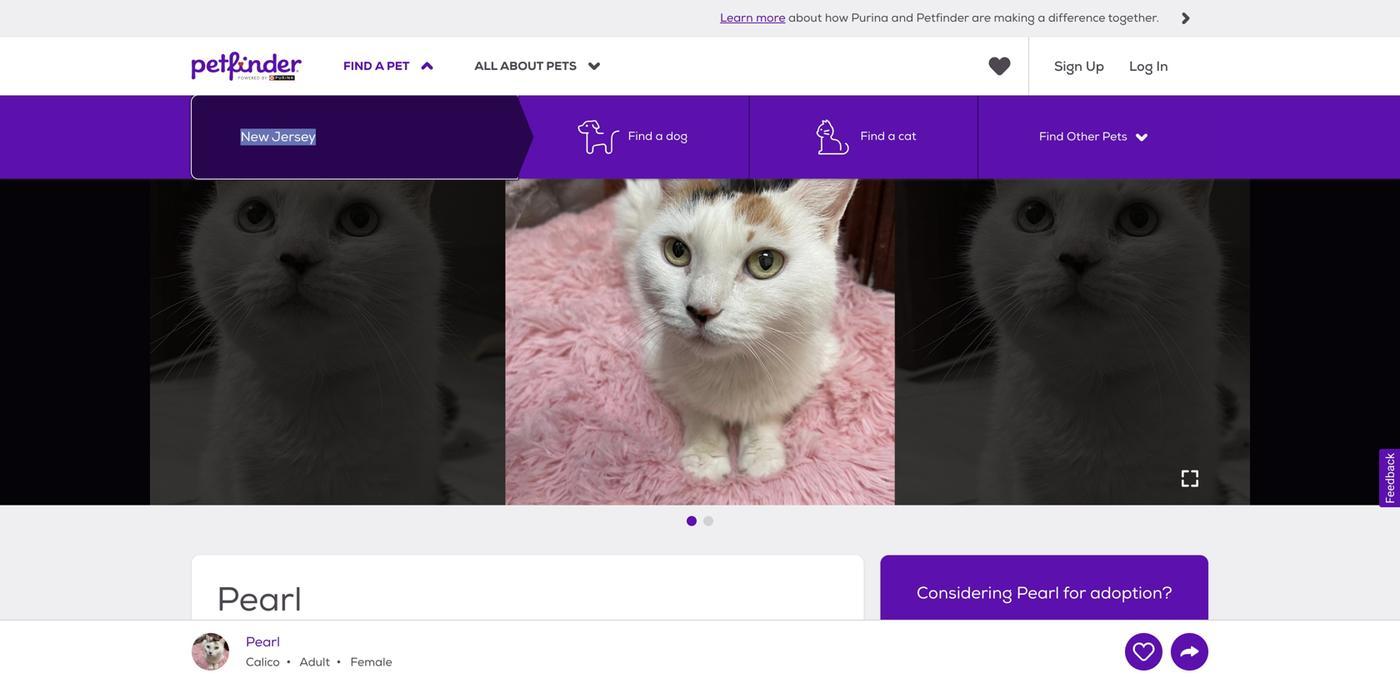 Task type: describe. For each thing, give the bounding box(es) containing it.
nj
[[355, 646, 375, 664]]

a for dog
[[656, 129, 663, 144]]

sign
[[1055, 57, 1083, 75]]

perrineville, nj
[[276, 646, 375, 664]]

sign up button
[[1055, 37, 1105, 95]]

find for find a cat
[[861, 129, 885, 144]]

pet type element
[[217, 645, 375, 666]]

other
[[1067, 130, 1100, 144]]

dog
[[666, 129, 688, 144]]

find for find other pets
[[1040, 130, 1064, 144]]

log in button
[[1130, 37, 1169, 95]]

adoption?
[[1091, 583, 1173, 604]]

female
[[348, 656, 393, 670]]

find for find a pet
[[344, 58, 373, 74]]

adult
[[297, 656, 330, 670]]

calico left adult
[[246, 656, 280, 670]]

pearl for adult
[[246, 634, 280, 651]]

all
[[475, 58, 498, 74]]

considering
[[917, 583, 1013, 604]]

about
[[500, 58, 544, 74]]

pets for find other pets
[[1103, 130, 1128, 144]]

find a dog
[[628, 129, 688, 144]]

all about pets
[[475, 58, 577, 74]]

pearl left for
[[1017, 583, 1060, 604]]

find a cat
[[861, 129, 917, 144]]

calico link
[[217, 646, 256, 664]]

find other pets button
[[978, 95, 1209, 179]]

petfinder home image
[[192, 37, 302, 95]]

all about pets button
[[475, 58, 600, 74]]

sign up
[[1055, 57, 1105, 75]]



Task type: vqa. For each thing, say whether or not it's contained in the screenshot.
phoebe, adoptable dog, adult female poodle, 31 miles away. image
no



Task type: locate. For each thing, give the bounding box(es) containing it.
a left pet
[[375, 58, 384, 74]]

pearl image
[[192, 634, 229, 671]]

pets inside dropdown button
[[1103, 130, 1128, 144]]

find left cat at the top
[[861, 129, 885, 144]]

find a cat button
[[749, 95, 978, 179]]

a left dog
[[656, 129, 663, 144]]

find left pet
[[344, 58, 373, 74]]

pet
[[387, 58, 410, 74]]

2 pearl, an adoptable calico in perrineville, nj_image-2 image from the left
[[895, 95, 1285, 506]]

find inside dropdown button
[[1040, 130, 1064, 144]]

considering       pearl       for adoption?
[[917, 583, 1173, 604]]

a
[[375, 58, 384, 74], [656, 129, 663, 144], [888, 129, 896, 144]]

find a pet
[[344, 58, 410, 74]]

pearl, an adoptable calico in perrineville, nj_image-2 image
[[116, 95, 506, 506], [895, 95, 1285, 506]]

0 horizontal spatial a
[[375, 58, 384, 74]]

pets right other
[[1103, 130, 1128, 144]]

find
[[344, 58, 373, 74], [628, 129, 653, 144], [861, 129, 885, 144], [1040, 130, 1064, 144]]

pets for all about pets
[[546, 58, 577, 74]]

for
[[1064, 583, 1087, 604]]

a left cat at the top
[[888, 129, 896, 144]]

1 vertical spatial pets
[[1103, 130, 1128, 144]]

0 horizontal spatial pets
[[546, 58, 577, 74]]

a for pet
[[375, 58, 384, 74]]

calico
[[217, 646, 256, 664], [246, 656, 280, 670]]

log in
[[1130, 57, 1169, 75]]

a for cat
[[888, 129, 896, 144]]

None field
[[192, 95, 517, 179]]

pets
[[546, 58, 577, 74], [1103, 130, 1128, 144]]

find a dog button
[[517, 95, 749, 179]]

1 horizontal spatial pearl, an adoptable calico in perrineville, nj_image-2 image
[[895, 95, 1285, 506]]

pets right about
[[546, 58, 577, 74]]

pearl right pearl image in the left bottom of the page
[[246, 634, 280, 651]]

0 horizontal spatial pearl, an adoptable calico in perrineville, nj_image-2 image
[[116, 95, 506, 506]]

up
[[1086, 57, 1105, 75]]

find left other
[[1040, 130, 1064, 144]]

in
[[1157, 57, 1169, 75]]

pearl main content
[[0, 95, 1401, 684]]

find left dog
[[628, 129, 653, 144]]

0 vertical spatial pets
[[546, 58, 577, 74]]

1 pearl, an adoptable calico in perrineville, nj_image-2 image from the left
[[116, 95, 506, 506]]

find for find a dog
[[628, 129, 653, 144]]

pearl up calico link
[[217, 579, 302, 622]]

pearl, an adoptable calico in perrineville, nj_image-1 image
[[506, 95, 895, 506]]

log
[[1130, 57, 1154, 75]]

cat
[[899, 129, 917, 144]]

Enter City, State, or ZIP text field
[[192, 95, 517, 179]]

perrineville,
[[276, 646, 352, 664]]

find other pets
[[1040, 130, 1128, 144]]

calico left 'perrineville,'
[[217, 646, 256, 664]]

pearl
[[217, 579, 302, 622], [1017, 583, 1060, 604], [246, 634, 280, 651]]

find a pet button
[[344, 58, 433, 74]]

2 horizontal spatial a
[[888, 129, 896, 144]]

calico inside pet type element
[[217, 646, 256, 664]]

1 horizontal spatial a
[[656, 129, 663, 144]]

1 horizontal spatial pets
[[1103, 130, 1128, 144]]

pearl for perrineville, nj
[[217, 579, 302, 622]]



